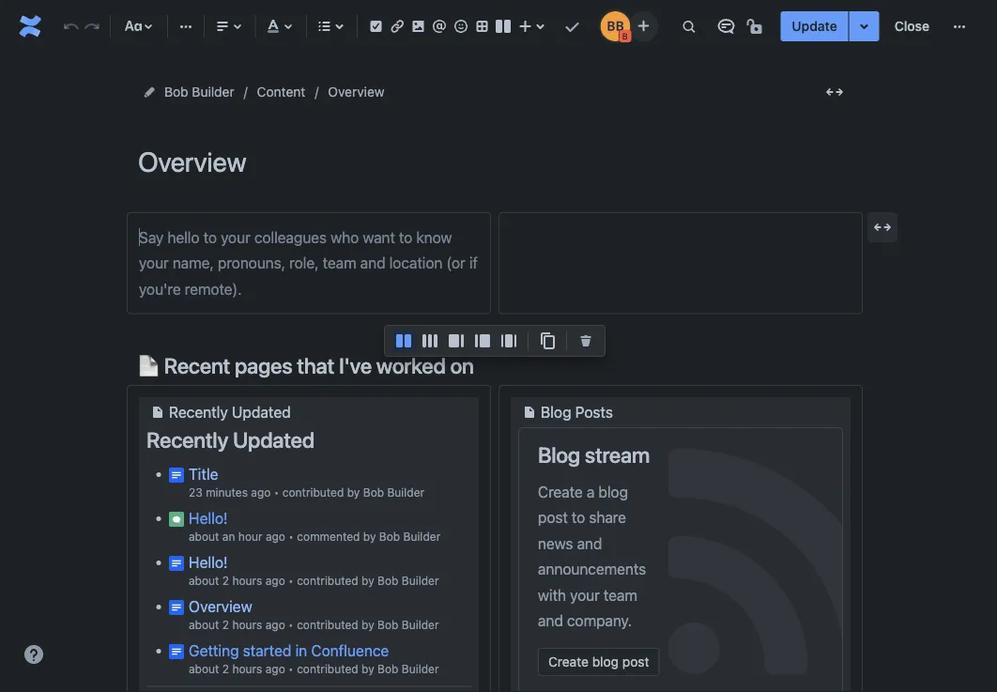 Task type: describe. For each thing, give the bounding box(es) containing it.
2 for hello!
[[222, 574, 229, 587]]

hello! about an hour ago • commented by bob builder
[[189, 509, 441, 543]]

• for hello! about an hour ago • commented by bob builder
[[289, 530, 294, 543]]

1 vertical spatial recently updated
[[146, 427, 315, 452]]

getting started in confluence link
[[189, 641, 389, 659]]

team inside create a blog post to share news and announcements with your team and company.
[[604, 586, 638, 604]]

posts
[[575, 403, 613, 421]]

builder inside the getting started in confluence about 2 hours ago • contributed by bob builder
[[402, 662, 439, 675]]

lists image
[[313, 15, 336, 38]]

builder inside hello! about an hour ago • commented by bob builder
[[403, 530, 441, 543]]

1 horizontal spatial your
[[221, 228, 250, 246]]

bob builder link for hello! about an hour ago • commented by bob builder
[[379, 530, 441, 543]]

title
[[189, 465, 218, 482]]

move this page image
[[142, 85, 157, 100]]

two columns image
[[393, 330, 415, 352]]

location
[[389, 254, 443, 272]]

2 vertical spatial and
[[538, 612, 563, 629]]

right sidebar image
[[445, 330, 468, 352]]

blog posts image
[[518, 401, 541, 423]]

2 inside the getting started in confluence about 2 hours ago • contributed by bob builder
[[222, 662, 229, 675]]

builder inside hello! about 2 hours ago • contributed by bob builder
[[402, 574, 439, 587]]

more formatting image
[[175, 15, 197, 38]]

post inside button
[[622, 654, 649, 669]]

ago for hello! about 2 hours ago • contributed by bob builder
[[265, 574, 285, 587]]

0 horizontal spatial to
[[203, 228, 217, 246]]

announcements
[[538, 560, 646, 578]]

• inside title 23 minutes ago • contributed by bob builder
[[274, 486, 279, 499]]

0 vertical spatial overview link
[[328, 81, 385, 103]]

comment icon image
[[715, 15, 737, 38]]

about inside the getting started in confluence about 2 hours ago • contributed by bob builder
[[189, 662, 219, 675]]

overview for overview
[[328, 84, 385, 100]]

0 horizontal spatial overview link
[[189, 597, 252, 615]]

contributed inside hello! about 2 hours ago • contributed by bob builder
[[297, 574, 358, 587]]

ago for overview about 2 hours ago • contributed by bob builder
[[265, 618, 285, 631]]

(or
[[446, 254, 465, 272]]

1 horizontal spatial to
[[399, 228, 413, 246]]

role,
[[289, 254, 319, 272]]

blog inside button
[[592, 654, 619, 669]]

by for hello! about 2 hours ago • contributed by bob builder
[[362, 574, 374, 587]]

post inside create a blog post to share news and announcements with your team and company.
[[538, 509, 568, 526]]

Give this page a title text field
[[138, 146, 852, 177]]

about for hello! about 2 hours ago • contributed by bob builder
[[189, 574, 219, 587]]

name,
[[173, 254, 214, 272]]

emoji image
[[450, 15, 472, 38]]

pages
[[235, 353, 292, 378]]

23
[[189, 486, 203, 499]]

undo ⌘z image
[[59, 15, 82, 38]]

📄 recent pages that i've worked on
[[138, 353, 474, 378]]

hours inside the getting started in confluence about 2 hours ago • contributed by bob builder
[[232, 662, 262, 675]]

create blog post
[[548, 654, 649, 669]]

update button
[[781, 11, 849, 41]]

news
[[538, 534, 573, 552]]

content
[[257, 84, 305, 100]]

ago inside the getting started in confluence about 2 hours ago • contributed by bob builder
[[265, 662, 285, 675]]

three columns image
[[419, 330, 441, 352]]

recent
[[164, 353, 230, 378]]

on
[[450, 353, 474, 378]]

bob builder link for hello! about 2 hours ago • contributed by bob builder
[[378, 574, 439, 587]]

started
[[243, 641, 291, 659]]

contributed inside the getting started in confluence about 2 hours ago • contributed by bob builder
[[297, 662, 358, 675]]

link image
[[386, 15, 408, 38]]

if
[[469, 254, 478, 272]]

colleagues
[[254, 228, 327, 246]]

say hello to your colleagues who want to know your name, pronouns, role, team and location (or if you're remote).
[[139, 228, 482, 298]]

and inside 'say hello to your colleagues who want to know your name, pronouns, role, team and location (or if you're remote).'
[[360, 254, 385, 272]]

content link
[[257, 81, 305, 103]]

blog stream
[[538, 442, 650, 467]]

three columns with sidebars image
[[498, 330, 520, 352]]

create for create a blog post to share news and announcements with your team and company.
[[538, 483, 583, 501]]

bob inside hello! about an hour ago • commented by bob builder
[[379, 530, 400, 543]]

you're
[[139, 280, 181, 298]]

invite to edit image
[[632, 15, 655, 37]]

create for create blog post
[[548, 654, 589, 669]]

remote).
[[185, 280, 242, 298]]

that
[[297, 353, 334, 378]]

ago for hello! about an hour ago • commented by bob builder
[[266, 530, 285, 543]]

Main content area, start typing to enter text. text field
[[127, 212, 863, 692]]

getting started in confluence about 2 hours ago • contributed by bob builder
[[189, 641, 439, 675]]

bob builder link for getting started in confluence about 2 hours ago • contributed by bob builder
[[378, 662, 439, 675]]

know
[[416, 228, 452, 246]]

0 horizontal spatial your
[[139, 254, 169, 272]]

pronouns,
[[218, 254, 286, 272]]

blog posts
[[541, 403, 613, 421]]

1 vertical spatial updated
[[233, 427, 315, 452]]

i've
[[339, 353, 372, 378]]

action item image
[[365, 15, 387, 38]]

hours for hello!
[[232, 574, 262, 587]]

builder inside title 23 minutes ago • contributed by bob builder
[[387, 486, 425, 499]]

blog inside create a blog post to share news and announcements with your team and company.
[[599, 483, 628, 501]]

left sidebar image
[[471, 330, 494, 352]]

help image
[[23, 643, 45, 666]]



Task type: vqa. For each thing, say whether or not it's contained in the screenshot.
top Templates
no



Task type: locate. For each thing, give the bounding box(es) containing it.
• for hello! about 2 hours ago • contributed by bob builder
[[288, 574, 294, 587]]

contributed inside overview about 2 hours ago • contributed by bob builder
[[297, 618, 358, 631]]

about inside hello! about an hour ago • commented by bob builder
[[189, 530, 219, 543]]

• left commented
[[289, 530, 294, 543]]

worked
[[376, 353, 446, 378]]

getting
[[189, 641, 239, 659]]

overview about 2 hours ago • contributed by bob builder
[[189, 597, 439, 631]]

0 vertical spatial recently
[[169, 403, 228, 421]]

create blog post button
[[538, 648, 660, 676]]

overview for overview about 2 hours ago • contributed by bob builder
[[189, 597, 252, 615]]

ago inside overview about 2 hours ago • contributed by bob builder
[[265, 618, 285, 631]]

ago right hour
[[266, 530, 285, 543]]

2
[[222, 574, 229, 587], [222, 618, 229, 631], [222, 662, 229, 675]]

recently down "recent"
[[169, 403, 228, 421]]

1 horizontal spatial team
[[604, 586, 638, 604]]

your down announcements
[[570, 586, 600, 604]]

0 vertical spatial hello!
[[189, 509, 228, 527]]

about
[[189, 530, 219, 543], [189, 574, 219, 587], [189, 618, 219, 631], [189, 662, 219, 675]]

confluence image
[[15, 11, 45, 41], [15, 11, 45, 41]]

0 vertical spatial blog
[[599, 483, 628, 501]]

blog
[[599, 483, 628, 501], [592, 654, 619, 669]]

hello! link for hello! about 2 hours ago • contributed by bob builder
[[189, 553, 228, 571]]

builder
[[192, 84, 234, 100], [387, 486, 425, 499], [403, 530, 441, 543], [402, 574, 439, 587], [402, 618, 439, 631], [402, 662, 439, 675]]

1 hello! link from the top
[[189, 509, 228, 527]]

create left 'a'
[[538, 483, 583, 501]]

0 vertical spatial create
[[538, 483, 583, 501]]

by down confluence
[[362, 662, 374, 675]]

to inside create a blog post to share news and announcements with your team and company.
[[572, 509, 585, 526]]

recently updated
[[169, 403, 291, 421], [146, 427, 315, 452]]

1 vertical spatial and
[[577, 534, 602, 552]]

say
[[139, 228, 164, 246]]

1 vertical spatial hours
[[232, 618, 262, 631]]

0 horizontal spatial team
[[323, 254, 356, 272]]

overview down action item icon
[[328, 84, 385, 100]]

more image
[[948, 15, 971, 38]]

0 vertical spatial blog
[[541, 403, 571, 421]]

bob inside title 23 minutes ago • contributed by bob builder
[[363, 486, 384, 499]]

1 horizontal spatial overview
[[328, 84, 385, 100]]

title link
[[189, 465, 218, 482]]

•
[[274, 486, 279, 499], [289, 530, 294, 543], [288, 574, 294, 587], [288, 618, 294, 631], [288, 662, 294, 675]]

post up news
[[538, 509, 568, 526]]

2 horizontal spatial your
[[570, 586, 600, 604]]

hello! link for hello! about an hour ago • commented by bob builder
[[189, 509, 228, 527]]

3 2 from the top
[[222, 662, 229, 675]]

bob builder image
[[600, 11, 630, 41]]

overview
[[328, 84, 385, 100], [189, 597, 252, 615]]

0 vertical spatial 2
[[222, 574, 229, 587]]

about for overview about 2 hours ago • contributed by bob builder
[[189, 618, 219, 631]]

1 about from the top
[[189, 530, 219, 543]]

create inside create a blog post to share news and announcements with your team and company.
[[538, 483, 583, 501]]

updated
[[232, 403, 291, 421], [233, 427, 315, 452]]

overview up getting at bottom left
[[189, 597, 252, 615]]

minutes
[[206, 486, 248, 499]]

0 vertical spatial and
[[360, 254, 385, 272]]

bob inside the getting started in confluence about 2 hours ago • contributed by bob builder
[[378, 662, 399, 675]]

blog
[[541, 403, 571, 421], [538, 442, 580, 467]]

close button
[[883, 11, 941, 41]]

3 hours from the top
[[232, 662, 262, 675]]

an
[[222, 530, 235, 543]]

about for hello! about an hour ago • commented by bob builder
[[189, 530, 219, 543]]

make page full-width image
[[824, 81, 846, 103]]

redo ⌘⇧z image
[[81, 15, 103, 38]]

bob builder link for overview about 2 hours ago • contributed by bob builder
[[378, 618, 439, 631]]

ago down started
[[265, 662, 285, 675]]

create
[[538, 483, 583, 501], [548, 654, 589, 669]]

ago up started
[[265, 618, 285, 631]]

contributed down confluence
[[297, 662, 358, 675]]

1 horizontal spatial overview link
[[328, 81, 385, 103]]

create down 'company.'
[[548, 654, 589, 669]]

bob builder link for title 23 minutes ago • contributed by bob builder
[[363, 486, 425, 499]]

2 hello! link from the top
[[189, 553, 228, 571]]

2 hello! from the top
[[189, 553, 228, 571]]

1 hours from the top
[[232, 574, 262, 587]]

blog down 'company.'
[[592, 654, 619, 669]]

your up pronouns,
[[221, 228, 250, 246]]

blog for blog posts
[[541, 403, 571, 421]]

add image, video, or file image
[[407, 15, 430, 38]]

hello! down an
[[189, 553, 228, 571]]

2 horizontal spatial to
[[572, 509, 585, 526]]

0 vertical spatial hello! link
[[189, 509, 228, 527]]

with
[[538, 586, 566, 604]]

your
[[221, 228, 250, 246], [139, 254, 169, 272], [570, 586, 600, 604]]

• right minutes
[[274, 486, 279, 499]]

bob inside overview about 2 hours ago • contributed by bob builder
[[378, 618, 399, 631]]

by up commented
[[347, 486, 360, 499]]

confluence
[[311, 641, 389, 659]]

to
[[203, 228, 217, 246], [399, 228, 413, 246], [572, 509, 585, 526]]

no restrictions image
[[745, 15, 767, 38]]

who
[[331, 228, 359, 246]]

2 horizontal spatial and
[[577, 534, 602, 552]]

0 vertical spatial hours
[[232, 574, 262, 587]]

about inside hello! about 2 hours ago • contributed by bob builder
[[189, 574, 219, 587]]

overview link up getting at bottom left
[[189, 597, 252, 615]]

blog left posts
[[541, 403, 571, 421]]

2 inside overview about 2 hours ago • contributed by bob builder
[[222, 618, 229, 631]]

by
[[347, 486, 360, 499], [363, 530, 376, 543], [362, 574, 374, 587], [362, 618, 374, 631], [362, 662, 374, 675]]

hello! up an
[[189, 509, 228, 527]]

updated down pages
[[232, 403, 291, 421]]

1 2 from the top
[[222, 574, 229, 587]]

• inside hello! about 2 hours ago • contributed by bob builder
[[288, 574, 294, 587]]

commented
[[297, 530, 360, 543]]

• up overview about 2 hours ago • contributed by bob builder
[[288, 574, 294, 587]]

ago right minutes
[[251, 486, 271, 499]]

and
[[360, 254, 385, 272], [577, 534, 602, 552], [538, 612, 563, 629]]

and down want
[[360, 254, 385, 272]]

0 horizontal spatial and
[[360, 254, 385, 272]]

1 vertical spatial blog
[[592, 654, 619, 669]]

by inside overview about 2 hours ago • contributed by bob builder
[[362, 618, 374, 631]]

hours
[[232, 574, 262, 587], [232, 618, 262, 631], [232, 662, 262, 675]]

hello! about 2 hours ago • contributed by bob builder
[[189, 553, 439, 587]]

by inside title 23 minutes ago • contributed by bob builder
[[347, 486, 360, 499]]

0 vertical spatial team
[[323, 254, 356, 272]]

hello! inside hello! about an hour ago • commented by bob builder
[[189, 509, 228, 527]]

hour
[[238, 530, 262, 543]]

ago inside hello! about an hour ago • commented by bob builder
[[266, 530, 285, 543]]

contributed up hello! about an hour ago • commented by bob builder
[[282, 486, 344, 499]]

1 vertical spatial recently
[[146, 427, 228, 452]]

bob builder
[[164, 84, 234, 100]]

stream
[[585, 442, 650, 467]]

hello! link
[[189, 509, 228, 527], [189, 553, 228, 571]]

2 down getting at bottom left
[[222, 662, 229, 675]]

1 vertical spatial overview link
[[189, 597, 252, 615]]

2 for overview
[[222, 618, 229, 631]]

blog right 'a'
[[599, 483, 628, 501]]

by up overview about 2 hours ago • contributed by bob builder
[[362, 574, 374, 587]]

• inside overview about 2 hours ago • contributed by bob builder
[[288, 618, 294, 631]]

2 about from the top
[[189, 574, 219, 587]]

hello! link down an
[[189, 553, 228, 571]]

ago inside hello! about 2 hours ago • contributed by bob builder
[[265, 574, 285, 587]]

blog for blog stream
[[538, 442, 580, 467]]

2 down an
[[222, 574, 229, 587]]

1 hello! from the top
[[189, 509, 228, 527]]

1 vertical spatial 2
[[222, 618, 229, 631]]

a
[[587, 483, 595, 501]]

by up confluence
[[362, 618, 374, 631]]

2 up getting at bottom left
[[222, 618, 229, 631]]

hello! inside hello! about 2 hours ago • contributed by bob builder
[[189, 553, 228, 571]]

to right want
[[399, 228, 413, 246]]

0 vertical spatial updated
[[232, 403, 291, 421]]

and up announcements
[[577, 534, 602, 552]]

recently up 'title' link
[[146, 427, 228, 452]]

1 vertical spatial post
[[622, 654, 649, 669]]

create inside button
[[548, 654, 589, 669]]

📄
[[138, 353, 159, 378]]

2 vertical spatial hours
[[232, 662, 262, 675]]

0 horizontal spatial post
[[538, 509, 568, 526]]

update
[[792, 18, 837, 34]]

team up 'company.'
[[604, 586, 638, 604]]

mention image
[[428, 15, 451, 38]]

hours inside overview about 2 hours ago • contributed by bob builder
[[232, 618, 262, 631]]

hello! for hello! about 2 hours ago • contributed by bob builder
[[189, 553, 228, 571]]

1 horizontal spatial post
[[622, 654, 649, 669]]

team
[[323, 254, 356, 272], [604, 586, 638, 604]]

overview link
[[328, 81, 385, 103], [189, 597, 252, 615]]

find and replace image
[[677, 15, 700, 38]]

hello
[[167, 228, 200, 246]]

4 about from the top
[[189, 662, 219, 675]]

0 vertical spatial overview
[[328, 84, 385, 100]]

go wide image
[[871, 216, 894, 239]]

hours up started
[[232, 618, 262, 631]]

2 hours from the top
[[232, 618, 262, 631]]

remove image
[[575, 330, 597, 352]]

recently
[[169, 403, 228, 421], [146, 427, 228, 452]]

contributed up overview about 2 hours ago • contributed by bob builder
[[297, 574, 358, 587]]

align left image
[[211, 15, 234, 38]]

0 vertical spatial post
[[538, 509, 568, 526]]

by inside hello! about an hour ago • commented by bob builder
[[363, 530, 376, 543]]

1 vertical spatial blog
[[538, 442, 580, 467]]

hello! link up an
[[189, 509, 228, 527]]

saved image
[[561, 15, 583, 38]]

• inside the getting started in confluence about 2 hours ago • contributed by bob builder
[[288, 662, 294, 675]]

1 vertical spatial hello!
[[189, 553, 228, 571]]

in
[[295, 641, 307, 659]]

2 vertical spatial your
[[570, 586, 600, 604]]

recently updated down "recent"
[[169, 403, 291, 421]]

hours inside hello! about 2 hours ago • contributed by bob builder
[[232, 574, 262, 587]]

table image
[[471, 15, 493, 38]]

create a blog post to share news and announcements with your team and company.
[[538, 483, 646, 629]]

to right hello
[[203, 228, 217, 246]]

0 vertical spatial recently updated
[[169, 403, 291, 421]]

contributed
[[282, 486, 344, 499], [297, 574, 358, 587], [297, 618, 358, 631], [297, 662, 358, 675]]

by inside the getting started in confluence about 2 hours ago • contributed by bob builder
[[362, 662, 374, 675]]

hello!
[[189, 509, 228, 527], [189, 553, 228, 571]]

2 inside hello! about 2 hours ago • contributed by bob builder
[[222, 574, 229, 587]]

company.
[[567, 612, 632, 629]]

layouts image
[[492, 15, 515, 38]]

title 23 minutes ago • contributed by bob builder
[[189, 465, 425, 499]]

about inside overview about 2 hours ago • contributed by bob builder
[[189, 618, 219, 631]]

adjust update settings image
[[853, 15, 876, 38]]

recently updated up 'title' link
[[146, 427, 315, 452]]

1 vertical spatial hello! link
[[189, 553, 228, 571]]

team inside 'say hello to your colleagues who want to know your name, pronouns, role, team and location (or if you're remote).'
[[323, 254, 356, 272]]

ago inside title 23 minutes ago • contributed by bob builder
[[251, 486, 271, 499]]

by for overview about 2 hours ago • contributed by bob builder
[[362, 618, 374, 631]]

3 about from the top
[[189, 618, 219, 631]]

• up getting started in confluence link in the left of the page
[[288, 618, 294, 631]]

1 vertical spatial create
[[548, 654, 589, 669]]

1 vertical spatial overview
[[189, 597, 252, 615]]

2 vertical spatial 2
[[222, 662, 229, 675]]

blog down blog posts
[[538, 442, 580, 467]]

to left share
[[572, 509, 585, 526]]

editor toolbar toolbar
[[385, 326, 605, 377]]

by for hello! about an hour ago • commented by bob builder
[[363, 530, 376, 543]]

recently updated image
[[146, 401, 169, 423]]

1 horizontal spatial and
[[538, 612, 563, 629]]

copy image
[[536, 330, 559, 352]]

post
[[538, 509, 568, 526], [622, 654, 649, 669]]

team down who
[[323, 254, 356, 272]]

overview link down action item icon
[[328, 81, 385, 103]]

and down with
[[538, 612, 563, 629]]

your down say at the top left of page
[[139, 254, 169, 272]]

contributed up confluence
[[297, 618, 358, 631]]

updated up title 23 minutes ago • contributed by bob builder
[[233, 427, 315, 452]]

contributed inside title 23 minutes ago • contributed by bob builder
[[282, 486, 344, 499]]

• for overview about 2 hours ago • contributed by bob builder
[[288, 618, 294, 631]]

hello! for hello! about an hour ago • commented by bob builder
[[189, 509, 228, 527]]

hours down hour
[[232, 574, 262, 587]]

by inside hello! about 2 hours ago • contributed by bob builder
[[362, 574, 374, 587]]

overview inside overview about 2 hours ago • contributed by bob builder
[[189, 597, 252, 615]]

text styles image
[[122, 15, 145, 38]]

1 vertical spatial team
[[604, 586, 638, 604]]

ago
[[251, 486, 271, 499], [266, 530, 285, 543], [265, 574, 285, 587], [265, 618, 285, 631], [265, 662, 285, 675]]

hours for overview
[[232, 618, 262, 631]]

bob inside hello! about 2 hours ago • contributed by bob builder
[[378, 574, 399, 587]]

share
[[589, 509, 626, 526]]

builder inside overview about 2 hours ago • contributed by bob builder
[[402, 618, 439, 631]]

bob
[[164, 84, 188, 100], [363, 486, 384, 499], [379, 530, 400, 543], [378, 574, 399, 587], [378, 618, 399, 631], [378, 662, 399, 675]]

1 vertical spatial your
[[139, 254, 169, 272]]

• down getting started in confluence link in the left of the page
[[288, 662, 294, 675]]

bob builder link
[[164, 81, 234, 103], [363, 486, 425, 499], [379, 530, 441, 543], [378, 574, 439, 587], [378, 618, 439, 631], [378, 662, 439, 675]]

ago up overview about 2 hours ago • contributed by bob builder
[[265, 574, 285, 587]]

hours down started
[[232, 662, 262, 675]]

0 horizontal spatial overview
[[189, 597, 252, 615]]

close
[[895, 18, 930, 34]]

by right commented
[[363, 530, 376, 543]]

2 2 from the top
[[222, 618, 229, 631]]

• inside hello! about an hour ago • commented by bob builder
[[289, 530, 294, 543]]

your inside create a blog post to share news and announcements with your team and company.
[[570, 586, 600, 604]]

want
[[363, 228, 395, 246]]

post down 'company.'
[[622, 654, 649, 669]]

0 vertical spatial your
[[221, 228, 250, 246]]



